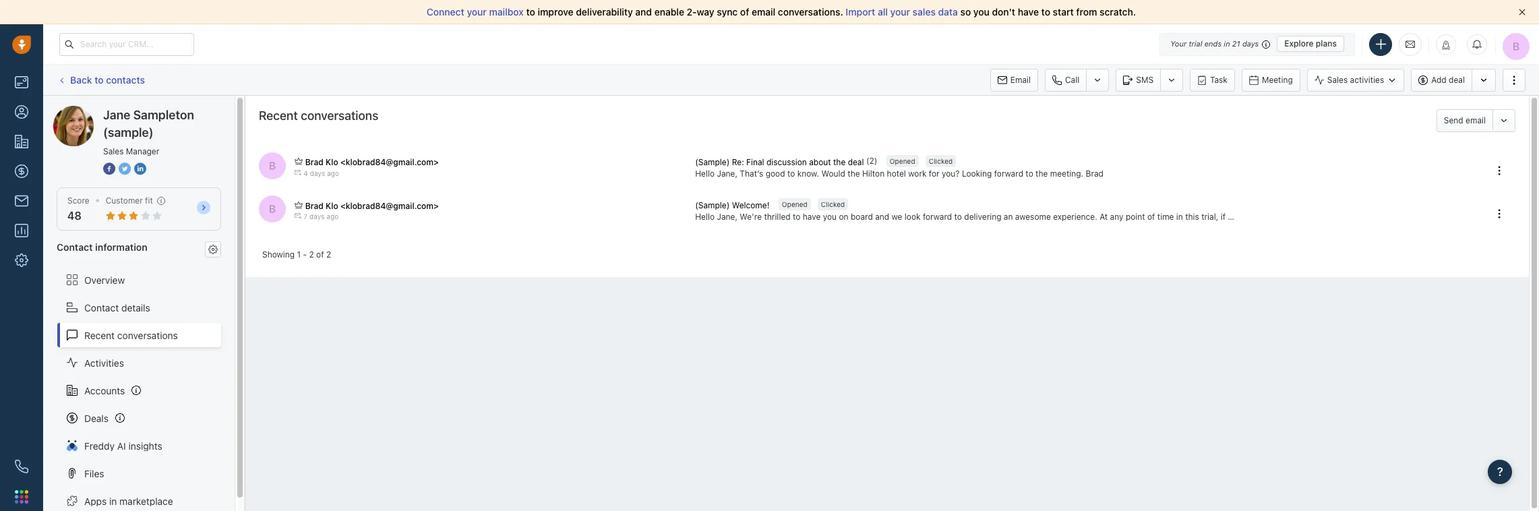 Task type: describe. For each thing, give the bounding box(es) containing it.
0 vertical spatial recent conversations
[[259, 109, 379, 123]]

1
[[297, 250, 301, 260]]

0 vertical spatial in
[[1224, 39, 1231, 48]]

activities
[[1351, 75, 1385, 85]]

0 horizontal spatial recent conversations
[[84, 330, 178, 341]]

hello for hello jane, we're thrilled to have you on board and we look forward to delivering an awesome experience. at any point of time in this trial, if you need help with something, just hit the reply button and we'll be with you right 
[[695, 212, 715, 222]]

contacts
[[106, 74, 145, 86]]

hilton
[[863, 168, 885, 179]]

scratch.
[[1100, 6, 1137, 18]]

add deal button
[[1412, 68, 1472, 91]]

freddy
[[84, 440, 115, 452]]

freshworks switcher image
[[15, 490, 28, 504]]

look
[[905, 212, 921, 222]]

deals
[[84, 412, 109, 424]]

hotel
[[887, 168, 906, 179]]

1 horizontal spatial and
[[876, 212, 890, 222]]

<klobrad84@gmail.com> for (sample) re: final discussion about the deal
[[341, 157, 439, 168]]

jane for jane sampleton (sample) sales manager
[[103, 108, 130, 122]]

close image
[[1520, 9, 1526, 16]]

klo for (sample) re: final discussion about the deal
[[326, 157, 338, 168]]

hello for hello jane, that's good to know. would the hilton hotel work for you? looking forward to the meeting. brad
[[695, 168, 715, 179]]

plans
[[1316, 38, 1337, 49]]

<klobrad84@gmail.com> for (sample) welcome!
[[341, 201, 439, 211]]

contact details
[[84, 302, 150, 313]]

2 vertical spatial in
[[109, 495, 117, 507]]

would
[[822, 168, 846, 179]]

mng settings image
[[208, 245, 218, 254]]

start
[[1053, 6, 1074, 18]]

1 vertical spatial opened
[[782, 201, 808, 209]]

details
[[121, 302, 150, 313]]

1 horizontal spatial of
[[741, 6, 750, 18]]

0 horizontal spatial recent
[[84, 330, 115, 341]]

your trial ends in 21 days
[[1171, 39, 1259, 48]]

-
[[303, 250, 307, 260]]

(sample) for jane sampleton (sample)
[[153, 105, 191, 117]]

sampleton for jane sampleton (sample)
[[104, 105, 150, 117]]

0 vertical spatial forward
[[995, 168, 1024, 179]]

7 days ago
[[304, 212, 339, 220]]

sales
[[913, 6, 936, 18]]

the left meeting.
[[1036, 168, 1048, 179]]

send
[[1445, 115, 1464, 125]]

(sample) re: final discussion about the deal link
[[695, 156, 867, 168]]

1 horizontal spatial conversations
[[301, 109, 379, 123]]

48 button
[[67, 210, 82, 222]]

sms button
[[1116, 68, 1161, 91]]

1 with from the left
[[1284, 212, 1300, 222]]

jane, for that's
[[717, 168, 738, 179]]

to left the start
[[1042, 6, 1051, 18]]

point
[[1126, 212, 1146, 222]]

meeting.
[[1051, 168, 1084, 179]]

you?
[[942, 168, 960, 179]]

looking
[[962, 168, 992, 179]]

delivering
[[965, 212, 1002, 222]]

0 horizontal spatial conversations
[[117, 330, 178, 341]]

0 vertical spatial sales
[[1328, 75, 1348, 85]]

(sample) welcome! link
[[695, 199, 772, 211]]

on
[[839, 212, 849, 222]]

contact for contact information
[[57, 242, 93, 253]]

manager
[[126, 146, 159, 156]]

accounts
[[84, 385, 125, 396]]

awesome
[[1016, 212, 1051, 222]]

know.
[[798, 168, 819, 179]]

the inside (sample) re: final discussion about the deal (2)
[[834, 157, 846, 167]]

facebook circled image
[[103, 162, 115, 176]]

an
[[1004, 212, 1013, 222]]

something,
[[1303, 212, 1345, 222]]

to left 'delivering'
[[955, 212, 962, 222]]

ai
[[117, 440, 126, 452]]

jane sampleton (sample) sales manager
[[103, 108, 194, 156]]

(sample) for jane sampleton (sample) sales manager
[[103, 125, 154, 140]]

(sample) for (sample) welcome!
[[695, 200, 730, 210]]

sync
[[717, 6, 738, 18]]

2 your from the left
[[891, 6, 911, 18]]

experience.
[[1054, 212, 1098, 222]]

apps in marketplace
[[84, 495, 173, 507]]

be
[[1474, 212, 1484, 222]]

send email button
[[1437, 109, 1493, 132]]

just
[[1347, 212, 1361, 222]]

email inside send email button
[[1466, 115, 1487, 125]]

hello jane, that's good to know. would the hilton hotel work for you? looking forward to the meeting. brad
[[695, 168, 1104, 179]]

work
[[909, 168, 927, 179]]

so
[[961, 6, 971, 18]]

marketplace
[[119, 495, 173, 507]]

connect
[[427, 6, 465, 18]]

apps
[[84, 495, 107, 507]]

you left right
[[1505, 212, 1518, 222]]

hello jane, we're thrilled to have you on board and we look forward to delivering an awesome experience. at any point of time in this trial, if you need help with something, just hit the reply button and we'll be with you right 
[[695, 212, 1540, 222]]

deal inside (sample) re: final discussion about the deal (2)
[[848, 157, 864, 167]]

trial
[[1189, 39, 1203, 48]]

that's
[[740, 168, 764, 179]]

call
[[1066, 75, 1080, 85]]

information
[[95, 242, 148, 253]]

for
[[929, 168, 940, 179]]

trial,
[[1202, 212, 1219, 222]]

4
[[304, 169, 308, 177]]

phone element
[[8, 453, 35, 480]]

from
[[1077, 6, 1098, 18]]

improve
[[538, 6, 574, 18]]

way
[[697, 6, 715, 18]]

right
[[1521, 212, 1538, 222]]

sales inside jane sampleton (sample) sales manager
[[103, 146, 124, 156]]

explore plans link
[[1278, 36, 1345, 52]]

twitter circled image
[[119, 162, 131, 176]]

insights
[[128, 440, 162, 452]]

back to contacts
[[70, 74, 145, 86]]

mailbox
[[489, 6, 524, 18]]

sms
[[1137, 75, 1154, 85]]

outgoing image for (sample) re: final discussion about the deal
[[295, 169, 302, 176]]

brad klo <klobrad84@gmail.com> for (sample) re: final discussion about the deal
[[305, 157, 439, 168]]

21
[[1233, 39, 1241, 48]]

import
[[846, 6, 876, 18]]

jane, for we're
[[717, 212, 738, 222]]

need
[[1244, 212, 1263, 222]]

don't
[[992, 6, 1016, 18]]

we'll
[[1455, 212, 1472, 222]]

showing 1 - 2 of 2
[[262, 250, 331, 260]]

what's new image
[[1442, 40, 1451, 50]]

you right if
[[1228, 212, 1242, 222]]

0 horizontal spatial forward
[[923, 212, 952, 222]]

at
[[1100, 212, 1108, 222]]



Task type: vqa. For each thing, say whether or not it's contained in the screenshot.
Last contacted mode
no



Task type: locate. For each thing, give the bounding box(es) containing it.
1 klo from the top
[[326, 157, 338, 168]]

recent conversations up 4 days ago
[[259, 109, 379, 123]]

2 brad klo <klobrad84@gmail.com> from the top
[[305, 201, 439, 211]]

brad klo <klobrad84@gmail.com> up 7 days ago
[[305, 201, 439, 211]]

jane sampleton (sample)
[[80, 105, 191, 117]]

sampleton down contacts
[[104, 105, 150, 117]]

brad klo <klobrad84@gmail.com> up 4 days ago
[[305, 157, 439, 168]]

2 with from the left
[[1486, 212, 1502, 222]]

brad up 7 days ago
[[305, 201, 324, 211]]

0 vertical spatial conversations
[[301, 109, 379, 123]]

to left meeting.
[[1026, 168, 1034, 179]]

0 horizontal spatial sales
[[103, 146, 124, 156]]

brad klo <klobrad84@gmail.com> for (sample) welcome!
[[305, 201, 439, 211]]

the right hit
[[1375, 212, 1388, 222]]

have
[[1018, 6, 1039, 18], [803, 212, 821, 222]]

2
[[309, 250, 314, 260], [326, 250, 331, 260]]

0 vertical spatial hello
[[695, 168, 715, 179]]

of right "sync"
[[741, 6, 750, 18]]

call button
[[1045, 68, 1087, 91]]

days right 21
[[1243, 39, 1259, 48]]

activities
[[84, 357, 124, 369]]

(2)
[[867, 156, 878, 166]]

forward right looking
[[995, 168, 1024, 179]]

email right send
[[1466, 115, 1487, 125]]

of left time
[[1148, 212, 1156, 222]]

1 vertical spatial (sample)
[[695, 200, 730, 210]]

1 vertical spatial have
[[803, 212, 821, 222]]

help
[[1266, 212, 1282, 222]]

2 outgoing image from the top
[[295, 212, 302, 219]]

conversations
[[301, 109, 379, 123], [117, 330, 178, 341]]

klo for (sample) welcome!
[[326, 201, 338, 211]]

0 horizontal spatial and
[[636, 6, 652, 18]]

jane down contacts
[[103, 108, 130, 122]]

ago for (sample) welcome!
[[327, 212, 339, 220]]

1 vertical spatial forward
[[923, 212, 952, 222]]

your
[[1171, 39, 1187, 48]]

to right mailbox
[[526, 6, 535, 18]]

linkedin circled image
[[134, 162, 146, 176]]

1 vertical spatial brad klo <klobrad84@gmail.com>
[[305, 201, 439, 211]]

freddy ai insights
[[84, 440, 162, 452]]

0 horizontal spatial of
[[316, 250, 324, 260]]

sales activities
[[1328, 75, 1385, 85]]

you right so
[[974, 6, 990, 18]]

thrilled
[[764, 212, 791, 222]]

recent conversations down details
[[84, 330, 178, 341]]

0 horizontal spatial in
[[109, 495, 117, 507]]

to
[[526, 6, 535, 18], [1042, 6, 1051, 18], [95, 74, 104, 86], [788, 168, 795, 179], [1026, 168, 1034, 179], [793, 212, 801, 222], [955, 212, 962, 222]]

to right back
[[95, 74, 104, 86]]

brad klo <klobrad84@gmail.com>
[[305, 157, 439, 168], [305, 201, 439, 211]]

in
[[1224, 39, 1231, 48], [1177, 212, 1184, 222], [109, 495, 117, 507]]

1 your from the left
[[467, 6, 487, 18]]

1 vertical spatial days
[[310, 169, 325, 177]]

you left on
[[823, 212, 837, 222]]

2 horizontal spatial and
[[1439, 212, 1453, 222]]

score 48
[[67, 196, 90, 222]]

0 vertical spatial ago
[[327, 169, 339, 177]]

1 brad klo <klobrad84@gmail.com> from the top
[[305, 157, 439, 168]]

(sample) left 'welcome!'
[[695, 200, 730, 210]]

2 vertical spatial of
[[316, 250, 324, 260]]

email right "sync"
[[752, 6, 776, 18]]

0 vertical spatial clicked
[[929, 157, 953, 165]]

1 vertical spatial in
[[1177, 212, 1184, 222]]

0 horizontal spatial jane
[[80, 105, 101, 117]]

email button
[[991, 68, 1039, 91]]

0 vertical spatial outgoing image
[[295, 169, 302, 176]]

back to contacts link
[[57, 69, 146, 91]]

(sample) welcome!
[[695, 200, 770, 210]]

1 vertical spatial ago
[[327, 212, 339, 220]]

with right be on the right top of the page
[[1486, 212, 1502, 222]]

jane inside jane sampleton (sample) sales manager
[[103, 108, 130, 122]]

deliverability
[[576, 6, 633, 18]]

outgoing image left 4
[[295, 169, 302, 176]]

0 vertical spatial opened
[[890, 157, 916, 165]]

(sample) re: final discussion about the deal (2)
[[695, 156, 878, 167]]

task
[[1211, 75, 1228, 85]]

1 vertical spatial conversations
[[117, 330, 178, 341]]

brad for (sample) welcome!
[[305, 201, 324, 211]]

opened
[[890, 157, 916, 165], [782, 201, 808, 209]]

score
[[67, 196, 90, 206]]

and
[[636, 6, 652, 18], [876, 212, 890, 222], [1439, 212, 1453, 222]]

phone image
[[15, 460, 28, 473]]

in left this
[[1177, 212, 1184, 222]]

have left on
[[803, 212, 821, 222]]

opened up thrilled
[[782, 201, 808, 209]]

1 vertical spatial sales
[[103, 146, 124, 156]]

forward
[[995, 168, 1024, 179], [923, 212, 952, 222]]

sampleton inside jane sampleton (sample) sales manager
[[133, 108, 194, 122]]

1 (sample) from the top
[[695, 157, 730, 167]]

1 vertical spatial <klobrad84@gmail.com>
[[341, 201, 439, 211]]

of right the -
[[316, 250, 324, 260]]

add
[[1432, 75, 1447, 85]]

1 vertical spatial email
[[1466, 115, 1487, 125]]

2 klo from the top
[[326, 201, 338, 211]]

days right "7"
[[310, 212, 325, 220]]

brad
[[305, 157, 324, 168], [1086, 168, 1104, 179], [305, 201, 324, 211]]

(sample) up manager
[[153, 105, 191, 117]]

send email
[[1445, 115, 1487, 125]]

0 vertical spatial (sample)
[[695, 157, 730, 167]]

conversations.
[[778, 6, 844, 18]]

connect your mailbox link
[[427, 6, 526, 18]]

2 vertical spatial brad
[[305, 201, 324, 211]]

hit
[[1363, 212, 1373, 222]]

overview
[[84, 274, 125, 286]]

to right thrilled
[[793, 212, 801, 222]]

<klobrad84@gmail.com>
[[341, 157, 439, 168], [341, 201, 439, 211]]

any
[[1111, 212, 1124, 222]]

in right apps
[[109, 495, 117, 507]]

and left we'll
[[1439, 212, 1453, 222]]

ago right 4
[[327, 169, 339, 177]]

jane for jane sampleton (sample)
[[80, 105, 101, 117]]

1 outgoing image from the top
[[295, 169, 302, 176]]

2 2 from the left
[[326, 250, 331, 260]]

contact down 48 button
[[57, 242, 93, 253]]

days for (sample) re: final discussion about the deal
[[310, 169, 325, 177]]

1 vertical spatial deal
[[848, 157, 864, 167]]

1 horizontal spatial recent conversations
[[259, 109, 379, 123]]

forward right "look"
[[923, 212, 952, 222]]

jane, down (sample) welcome!
[[717, 212, 738, 222]]

conversations down details
[[117, 330, 178, 341]]

1 horizontal spatial forward
[[995, 168, 1024, 179]]

hello down (sample) welcome!
[[695, 212, 715, 222]]

1 horizontal spatial with
[[1486, 212, 1502, 222]]

deal inside button
[[1450, 75, 1466, 85]]

hello up (sample) welcome!
[[695, 168, 715, 179]]

showing
[[262, 250, 295, 260]]

2 vertical spatial days
[[310, 212, 325, 220]]

outgoing image for (sample) welcome!
[[295, 212, 302, 219]]

1 vertical spatial hello
[[695, 212, 715, 222]]

your
[[467, 6, 487, 18], [891, 6, 911, 18]]

we
[[892, 212, 903, 222]]

1 vertical spatial recent
[[84, 330, 115, 341]]

and left enable
[[636, 6, 652, 18]]

Search your CRM... text field
[[59, 33, 194, 56]]

brad for (sample) re: final discussion about the deal
[[305, 157, 324, 168]]

1 horizontal spatial jane
[[103, 108, 130, 122]]

1 horizontal spatial sales
[[1328, 75, 1348, 85]]

1 horizontal spatial recent
[[259, 109, 298, 123]]

sales left activities on the right of page
[[1328, 75, 1348, 85]]

fit
[[145, 196, 153, 206]]

back
[[70, 74, 92, 86]]

klo up 4 days ago
[[326, 157, 338, 168]]

1 horizontal spatial in
[[1177, 212, 1184, 222]]

button
[[1411, 212, 1436, 222]]

(sample) re: final discussion about the deal button
[[695, 156, 867, 168]]

to down "discussion"
[[788, 168, 795, 179]]

contact for contact details
[[84, 302, 119, 313]]

1 horizontal spatial 2
[[326, 250, 331, 260]]

have right don't
[[1018, 6, 1039, 18]]

1 hello from the top
[[695, 168, 715, 179]]

(sample) down jane sampleton (sample)
[[103, 125, 154, 140]]

deal left (2)
[[848, 157, 864, 167]]

connect your mailbox to improve deliverability and enable 2-way sync of email conversations. import all your sales data so you don't have to start from scratch.
[[427, 6, 1137, 18]]

deal
[[1450, 75, 1466, 85], [848, 157, 864, 167]]

call link
[[1045, 68, 1087, 91]]

jane, down re:
[[717, 168, 738, 179]]

1 vertical spatial outgoing image
[[295, 212, 302, 219]]

if
[[1221, 212, 1226, 222]]

(sample) for (sample) re: final discussion about the deal (2)
[[695, 157, 730, 167]]

0 vertical spatial brad klo <klobrad84@gmail.com>
[[305, 157, 439, 168]]

0 vertical spatial (sample)
[[153, 105, 191, 117]]

jane,
[[717, 168, 738, 179], [717, 212, 738, 222]]

brad right meeting.
[[1086, 168, 1104, 179]]

0 vertical spatial jane,
[[717, 168, 738, 179]]

1 horizontal spatial clicked
[[929, 157, 953, 165]]

0 vertical spatial contact
[[57, 242, 93, 253]]

days right 4
[[310, 169, 325, 177]]

1 <klobrad84@gmail.com> from the top
[[341, 157, 439, 168]]

1 horizontal spatial opened
[[890, 157, 916, 165]]

0 vertical spatial email
[[752, 6, 776, 18]]

days
[[1243, 39, 1259, 48], [310, 169, 325, 177], [310, 212, 325, 220]]

1 vertical spatial brad
[[1086, 168, 1104, 179]]

0 horizontal spatial 2
[[309, 250, 314, 260]]

board
[[851, 212, 873, 222]]

1 vertical spatial klo
[[326, 201, 338, 211]]

2 horizontal spatial of
[[1148, 212, 1156, 222]]

send email image
[[1406, 38, 1416, 50]]

(sample) inside jane sampleton (sample) sales manager
[[103, 125, 154, 140]]

your left mailbox
[[467, 6, 487, 18]]

your right the all
[[891, 6, 911, 18]]

brad up 4 days ago
[[305, 157, 324, 168]]

(sample) inside button
[[695, 200, 730, 210]]

sales up facebook circled icon
[[103, 146, 124, 156]]

conversations up 4 days ago
[[301, 109, 379, 123]]

import all your sales data link
[[846, 6, 961, 18]]

1 horizontal spatial have
[[1018, 6, 1039, 18]]

2 (sample) from the top
[[695, 200, 730, 210]]

with right help
[[1284, 212, 1300, 222]]

contact down overview
[[84, 302, 119, 313]]

2 <klobrad84@gmail.com> from the top
[[341, 201, 439, 211]]

0 vertical spatial deal
[[1450, 75, 1466, 85]]

deal right the add
[[1450, 75, 1466, 85]]

hello
[[695, 168, 715, 179], [695, 212, 715, 222]]

customer
[[106, 196, 143, 206]]

the
[[834, 157, 846, 167], [848, 168, 860, 179], [1036, 168, 1048, 179], [1375, 212, 1388, 222]]

0 horizontal spatial clicked
[[821, 201, 845, 209]]

clicked up on
[[821, 201, 845, 209]]

0 vertical spatial klo
[[326, 157, 338, 168]]

recent
[[259, 109, 298, 123], [84, 330, 115, 341]]

email
[[752, 6, 776, 18], [1466, 115, 1487, 125]]

the left hilton
[[848, 168, 860, 179]]

we're
[[740, 212, 762, 222]]

klo
[[326, 157, 338, 168], [326, 201, 338, 211]]

about
[[809, 157, 831, 167]]

0 horizontal spatial email
[[752, 6, 776, 18]]

0 vertical spatial have
[[1018, 6, 1039, 18]]

reply
[[1390, 212, 1409, 222]]

(sample)
[[695, 157, 730, 167], [695, 200, 730, 210]]

time
[[1158, 212, 1175, 222]]

1 horizontal spatial deal
[[1450, 75, 1466, 85]]

0 vertical spatial days
[[1243, 39, 1259, 48]]

files
[[84, 468, 104, 479]]

ago for (sample) re: final discussion about the deal
[[327, 169, 339, 177]]

2 hello from the top
[[695, 212, 715, 222]]

clicked up the for
[[929, 157, 953, 165]]

and left we
[[876, 212, 890, 222]]

1 vertical spatial (sample)
[[103, 125, 154, 140]]

clicked
[[929, 157, 953, 165], [821, 201, 845, 209]]

1 2 from the left
[[309, 250, 314, 260]]

4 days ago
[[304, 169, 339, 177]]

0 vertical spatial brad
[[305, 157, 324, 168]]

in left 21
[[1224, 39, 1231, 48]]

the up would
[[834, 157, 846, 167]]

jane down back
[[80, 105, 101, 117]]

outgoing image left "7"
[[295, 212, 302, 219]]

1 vertical spatial recent conversations
[[84, 330, 178, 341]]

1 horizontal spatial your
[[891, 6, 911, 18]]

1 vertical spatial contact
[[84, 302, 119, 313]]

meeting
[[1263, 75, 1293, 85]]

0 horizontal spatial opened
[[782, 201, 808, 209]]

explore
[[1285, 38, 1314, 49]]

sampleton up manager
[[133, 108, 194, 122]]

(sample) inside (sample) re: final discussion about the deal (2)
[[695, 157, 730, 167]]

0 horizontal spatial your
[[467, 6, 487, 18]]

0 horizontal spatial have
[[803, 212, 821, 222]]

outgoing image
[[295, 169, 302, 176], [295, 212, 302, 219]]

ago right "7"
[[327, 212, 339, 220]]

0 vertical spatial of
[[741, 6, 750, 18]]

klo up 7 days ago
[[326, 201, 338, 211]]

(sample) left re:
[[695, 157, 730, 167]]

0 vertical spatial <klobrad84@gmail.com>
[[341, 157, 439, 168]]

with
[[1284, 212, 1300, 222], [1486, 212, 1502, 222]]

days for (sample) welcome!
[[310, 212, 325, 220]]

opened up hello jane, that's good to know. would the hilton hotel work for you? looking forward to the meeting. brad
[[890, 157, 916, 165]]

0 vertical spatial recent
[[259, 109, 298, 123]]

1 jane, from the top
[[717, 168, 738, 179]]

1 horizontal spatial email
[[1466, 115, 1487, 125]]

contact information
[[57, 242, 148, 253]]

1 vertical spatial of
[[1148, 212, 1156, 222]]

2 jane, from the top
[[717, 212, 738, 222]]

2 horizontal spatial in
[[1224, 39, 1231, 48]]

1 vertical spatial jane,
[[717, 212, 738, 222]]

sampleton for jane sampleton (sample) sales manager
[[133, 108, 194, 122]]

add deal
[[1432, 75, 1466, 85]]

this
[[1186, 212, 1200, 222]]

1 vertical spatial clicked
[[821, 201, 845, 209]]

0 horizontal spatial deal
[[848, 157, 864, 167]]

0 horizontal spatial with
[[1284, 212, 1300, 222]]



